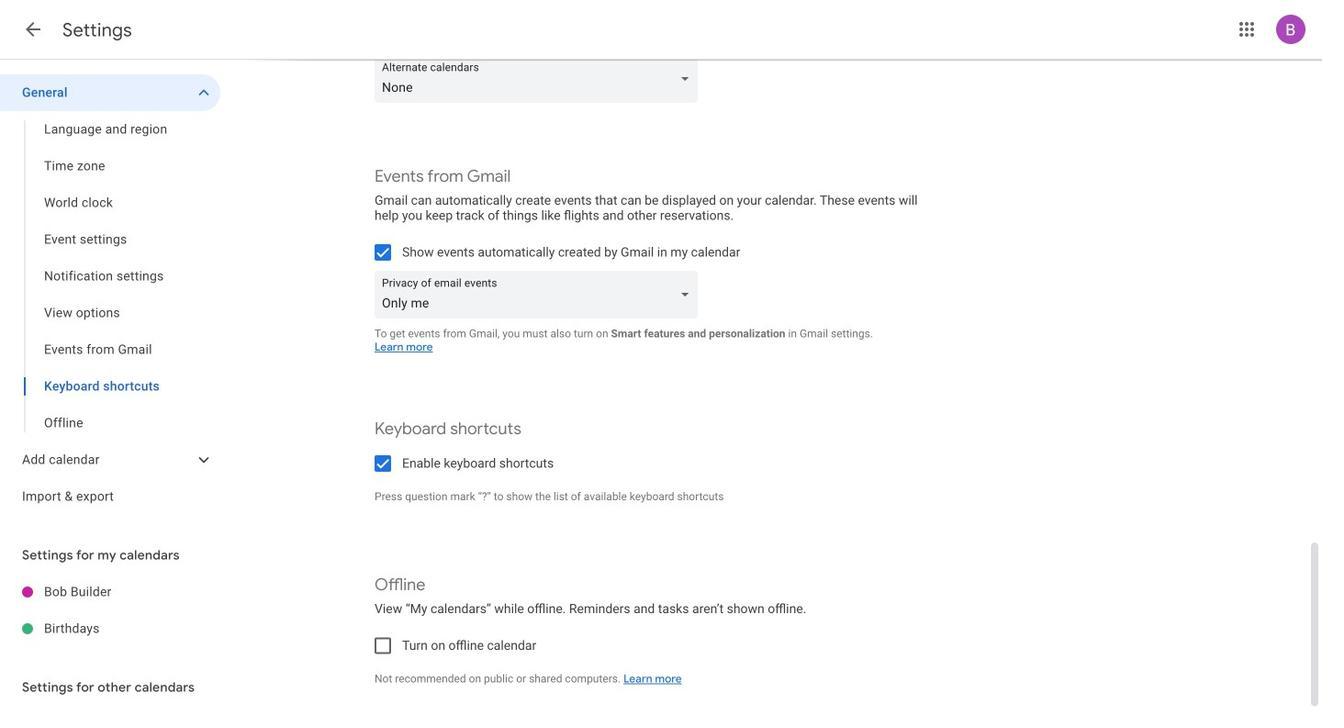 Task type: locate. For each thing, give the bounding box(es) containing it.
1 vertical spatial tree
[[0, 574, 220, 647]]

group
[[0, 111, 220, 442]]

1 tree from the top
[[0, 74, 220, 515]]

go back image
[[22, 18, 44, 40]]

heading
[[62, 18, 132, 42]]

0 vertical spatial tree
[[0, 74, 220, 515]]

general tree item
[[0, 74, 220, 111]]

tree
[[0, 74, 220, 515], [0, 574, 220, 647]]

None field
[[375, 39, 705, 86], [375, 254, 705, 302], [375, 39, 705, 86], [375, 254, 705, 302]]



Task type: vqa. For each thing, say whether or not it's contained in the screenshot.
Bob Builder tree item
yes



Task type: describe. For each thing, give the bounding box(es) containing it.
bob builder tree item
[[0, 574, 220, 611]]

2 tree from the top
[[0, 574, 220, 647]]

birthdays tree item
[[0, 611, 220, 647]]



